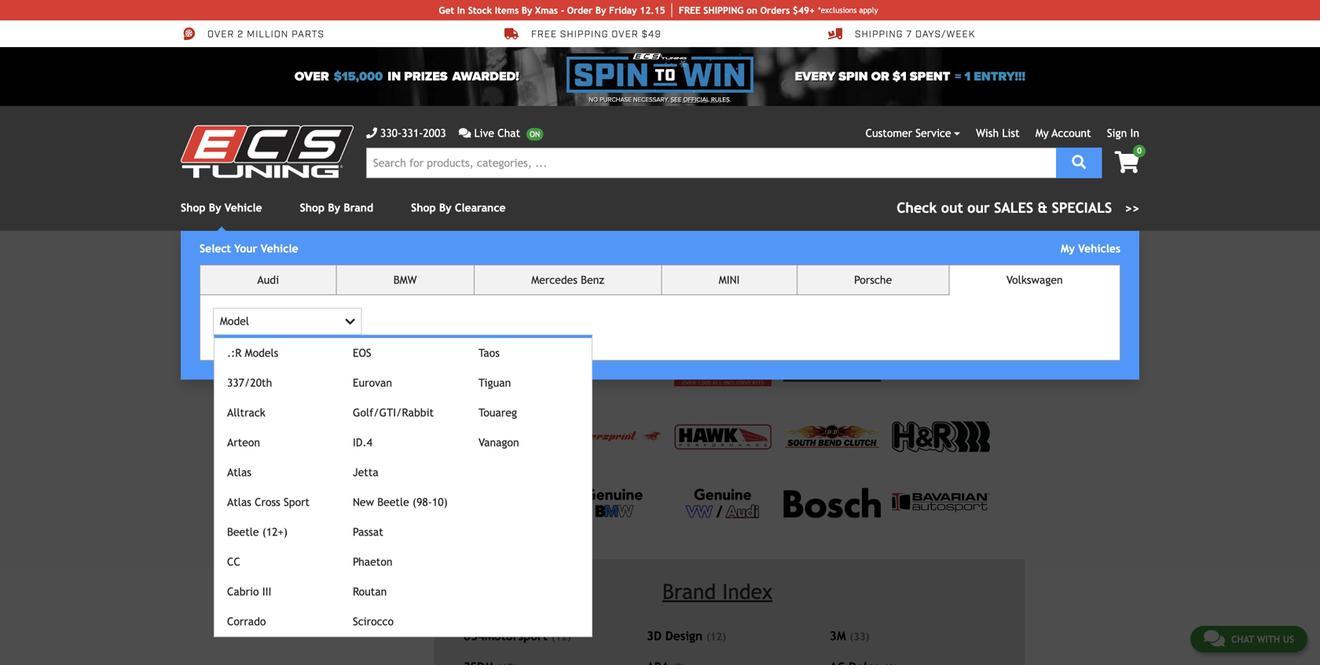 Task type: describe. For each thing, give the bounding box(es) containing it.
select your vehicle
[[200, 243, 298, 255]]

live chat link
[[459, 125, 543, 141]]

ecs tuning 'spin to win' contest logo image
[[567, 53, 754, 93]]

comments image
[[459, 128, 471, 139]]

jetta
[[353, 467, 379, 479]]

model
[[220, 315, 249, 328]]

new
[[353, 496, 374, 509]]

1 vertical spatial beetle
[[227, 526, 259, 539]]

necessary.
[[633, 96, 669, 104]]

rennline logo image
[[456, 430, 554, 445]]

2003
[[423, 127, 446, 140]]

my vehicles link
[[1061, 243, 1121, 255]]

volkswagen
[[1007, 274, 1063, 287]]

alltrack
[[227, 407, 266, 419]]

official
[[683, 96, 710, 104]]

atlas for atlas cross sport
[[227, 496, 252, 509]]

0
[[1137, 146, 1142, 155]]

over $15,000 in prizes
[[295, 69, 448, 84]]

stock
[[468, 5, 492, 16]]

bosch logo image
[[784, 488, 881, 518]]

us
[[1283, 634, 1295, 645]]

(12) inside 034motorsport (12)
[[552, 631, 571, 643]]

ecs tuning image
[[181, 125, 354, 178]]

-
[[561, 5, 564, 16]]

or
[[871, 69, 890, 84]]

mercedes
[[532, 274, 578, 287]]

spent
[[910, 69, 951, 84]]

audi
[[257, 274, 279, 287]]

2 vertical spatial vehicle
[[313, 306, 364, 324]]

vanagon
[[479, 437, 519, 449]]

taos
[[479, 347, 500, 360]]

schwaben logo image
[[784, 359, 881, 383]]

0 horizontal spatial door
[[339, 429, 356, 438]]

order
[[567, 5, 593, 16]]

supersprint logo image
[[565, 430, 663, 445]]

s
[[928, 259, 934, 272]]

on
[[747, 5, 758, 16]]

vehicle for select your vehicle
[[261, 243, 298, 255]]

tiguan
[[479, 377, 511, 389]]

every
[[795, 69, 836, 84]]

parts
[[292, 28, 325, 41]]

sales
[[994, 200, 1034, 216]]

scirocco
[[353, 616, 394, 628]]

home
[[309, 254, 333, 265]]

service
[[916, 127, 952, 140]]

free
[[531, 28, 557, 41]]

with
[[1257, 634, 1281, 645]]

ping
[[723, 5, 744, 16]]

*exclusions
[[818, 6, 857, 15]]

get in stock items by xmas - order by friday 12.15
[[439, 5, 666, 16]]

iii
[[262, 586, 271, 599]]

Search text field
[[366, 148, 1057, 178]]

friday
[[609, 5, 637, 16]]

over for over $15,000 in prizes
[[295, 69, 329, 84]]

shop for shop by brand link
[[300, 202, 325, 214]]

shop by vehicle link
[[181, 202, 262, 214]]

my vehicles
[[1061, 243, 1121, 255]]

shop right 'page'
[[366, 254, 388, 265]]

beetle (12+)
[[227, 526, 288, 539]]

1
[[965, 69, 971, 84]]

mini for 2021 mini cooper s 5 door b46c
[[864, 259, 888, 272]]

wish
[[976, 127, 999, 140]]

customer
[[866, 127, 913, 140]]

2021
[[837, 259, 862, 272]]

by left 'xmas'
[[522, 5, 532, 16]]

in for get
[[457, 5, 465, 16]]

orders
[[761, 5, 790, 16]]

337/20th
[[227, 377, 272, 389]]

routan
[[353, 586, 387, 599]]

10)
[[432, 496, 448, 509]]

prizes
[[404, 69, 448, 84]]

golf/gti/rabbit
[[353, 407, 434, 419]]

x
[[309, 335, 314, 344]]

arteon
[[227, 437, 260, 449]]

bmw
[[394, 274, 417, 287]]

b46c
[[971, 259, 997, 272]]

shop for shop by vehicle link
[[181, 202, 206, 214]]

$49
[[642, 28, 662, 41]]

1 vertical spatial chat
[[1232, 634, 1255, 645]]

turner%20motorsport logo image
[[565, 361, 663, 381]]

customer service
[[866, 127, 952, 140]]

cooper
[[890, 259, 925, 272]]

days/week
[[916, 28, 976, 41]]

my for my vehicles
[[1061, 243, 1075, 255]]

ecs logo image
[[456, 361, 554, 382]]

330-
[[380, 127, 402, 140]]

0 horizontal spatial 5
[[332, 429, 337, 438]]

xmas
[[535, 5, 558, 16]]

h%26r logo image
[[893, 422, 990, 453]]

over 2 million parts link
[[181, 27, 325, 41]]

mini for x mini
[[322, 335, 336, 344]]

sign in link
[[1107, 127, 1140, 140]]

index
[[722, 580, 773, 604]]

page
[[336, 254, 356, 265]]

over for over 2 million parts
[[208, 28, 234, 41]]

tab list containing audi
[[200, 265, 1121, 638]]

shop by brand link
[[300, 202, 373, 214]]

sign
[[1107, 127, 1127, 140]]

ship
[[704, 5, 723, 16]]

shop by clearance
[[411, 202, 506, 214]]

home page
[[309, 254, 356, 265]]

chat with us link
[[1191, 626, 1308, 653]]

genuine%20volkswagen%20audi logo image
[[685, 488, 762, 519]]

1 horizontal spatial 5
[[937, 259, 943, 272]]



Task type: vqa. For each thing, say whether or not it's contained in the screenshot.
Add to Wish List image
no



Task type: locate. For each thing, give the bounding box(es) containing it.
0 vertical spatial beetle
[[377, 496, 409, 509]]

0 vertical spatial 5
[[937, 259, 943, 272]]

porsche
[[855, 274, 892, 287]]

1 vertical spatial brand
[[404, 254, 429, 265]]

by right order
[[596, 5, 606, 16]]

1 vertical spatial vehicle
[[261, 243, 298, 255]]

2 vertical spatial mini
[[322, 335, 336, 344]]

wish list link
[[976, 127, 1020, 140]]

chat inside "link"
[[498, 127, 521, 140]]

in
[[388, 69, 401, 84]]

my for my account
[[1036, 127, 1049, 140]]

1 horizontal spatial brand
[[404, 254, 429, 265]]

beetle left '(98-'
[[377, 496, 409, 509]]

cc
[[227, 556, 240, 569]]

1 horizontal spatial my
[[1061, 243, 1075, 255]]

2021 mini cooper s 5 door b46c
[[837, 259, 997, 272]]

hawk logo image
[[674, 425, 772, 450]]

0 vertical spatial atlas
[[227, 467, 252, 479]]

shop by brand up 'home page' link
[[300, 202, 373, 214]]

account
[[1052, 127, 1092, 140]]

free shipping over $49
[[531, 28, 662, 41]]

1 horizontal spatial chat
[[1232, 634, 1255, 645]]

by left clearance
[[439, 202, 452, 214]]

$15,000
[[334, 69, 383, 84]]

my left account
[[1036, 127, 1049, 140]]

no
[[589, 96, 598, 104]]

1 (12) from the left
[[552, 631, 571, 643]]

my account link
[[1036, 127, 1092, 140]]

beetle
[[377, 496, 409, 509], [227, 526, 259, 539]]

2 vertical spatial brand
[[663, 580, 716, 604]]

clearance
[[455, 202, 506, 214]]

over left 2
[[208, 28, 234, 41]]

shop up the select
[[181, 202, 206, 214]]

(12) inside 3d design (12)
[[707, 631, 726, 643]]

live chat
[[474, 127, 521, 140]]

in right sign
[[1131, 127, 1140, 140]]

0 horizontal spatial (12)
[[552, 631, 571, 643]]

330-331-2003 link
[[366, 125, 446, 141]]

my left the vehicles
[[1061, 243, 1075, 255]]

by up bmw
[[390, 254, 401, 265]]

0 link
[[1102, 145, 1146, 175]]

034motorsport (12)
[[464, 630, 571, 644]]

purchase
[[600, 96, 632, 104]]

beetle up 'cc'
[[227, 526, 259, 539]]

over
[[612, 28, 639, 41]]

2 horizontal spatial brand
[[663, 580, 716, 604]]

shopping cart image
[[1115, 151, 1140, 173]]

in right get
[[457, 5, 465, 16]]

x mini
[[309, 335, 336, 344]]

atlas cross sport
[[227, 496, 310, 509]]

atlas down arteon at the left of the page
[[227, 467, 252, 479]]

2 (12) from the left
[[707, 631, 726, 643]]

shop by brand
[[300, 202, 373, 214], [366, 254, 429, 265]]

shipping
[[560, 28, 609, 41]]

see official rules link
[[671, 95, 730, 105]]

5 door
[[332, 429, 356, 438]]

1 atlas from the top
[[227, 467, 252, 479]]

design
[[666, 630, 703, 644]]

1 vertical spatial shop by brand
[[366, 254, 429, 265]]

0 horizontal spatial in
[[457, 5, 465, 16]]

1 horizontal spatial in
[[1131, 127, 1140, 140]]

chat with us
[[1232, 634, 1295, 645]]

0 horizontal spatial brand
[[344, 202, 373, 214]]

brand up 3d design (12)
[[663, 580, 716, 604]]

0 vertical spatial chat
[[498, 127, 521, 140]]

1 horizontal spatial mini
[[719, 274, 740, 287]]

1 vertical spatial door
[[339, 429, 356, 438]]

2 horizontal spatial mini
[[864, 259, 888, 272]]

by up 'home page' link
[[328, 202, 340, 214]]

clear link
[[981, 260, 1012, 270]]

1 vertical spatial atlas
[[227, 496, 252, 509]]

1 vertical spatial over
[[295, 69, 329, 84]]

cross
[[255, 496, 280, 509]]

vehicle for shop by vehicle
[[225, 202, 262, 214]]

2 atlas from the top
[[227, 496, 252, 509]]

0 vertical spatial shop by brand
[[300, 202, 373, 214]]

sales & specials link
[[897, 197, 1140, 219]]

in
[[457, 5, 465, 16], [1131, 127, 1140, 140]]

vehicle up audi
[[261, 243, 298, 255]]

over down parts
[[295, 69, 329, 84]]

no purchase necessary. see official rules .
[[589, 96, 732, 104]]

passat
[[353, 526, 383, 539]]

search image
[[1072, 155, 1087, 169]]

1 horizontal spatial over
[[295, 69, 329, 84]]

shipping 7 days/week link
[[828, 27, 976, 41]]

tab list
[[200, 265, 1121, 638]]

shop for shop by clearance link
[[411, 202, 436, 214]]

alzor logo image
[[893, 364, 990, 379]]

0 vertical spatial my
[[1036, 127, 1049, 140]]

3m (33)
[[830, 630, 870, 644]]

(12) right design
[[707, 631, 726, 643]]

by up the select
[[209, 202, 221, 214]]

shop by vehicle
[[181, 202, 262, 214]]

sales & specials
[[994, 200, 1112, 216]]

bavarian%20autosport logo image
[[893, 494, 990, 513]]

spin
[[839, 69, 868, 84]]

shop left clearance
[[411, 202, 436, 214]]

list
[[1002, 127, 1020, 140]]

shipping 7 days/week
[[855, 28, 976, 41]]

door
[[946, 259, 969, 272], [339, 429, 356, 438]]

over
[[208, 28, 234, 41], [295, 69, 329, 84]]

3d design (12)
[[647, 630, 726, 644]]

home page link
[[309, 254, 363, 265]]

1 vertical spatial my
[[1061, 243, 1075, 255]]

phone image
[[366, 128, 377, 139]]

0 horizontal spatial beetle
[[227, 526, 259, 539]]

chat right live at the left top of page
[[498, 127, 521, 140]]

brand up 'page'
[[344, 202, 373, 214]]

$1
[[893, 69, 907, 84]]

1 horizontal spatial door
[[946, 259, 969, 272]]

1 horizontal spatial beetle
[[377, 496, 409, 509]]

atlas
[[227, 467, 252, 479], [227, 496, 252, 509]]

0 vertical spatial over
[[208, 28, 234, 41]]

vehicle up 'x mini'
[[313, 306, 364, 324]]

atlas left cross
[[227, 496, 252, 509]]

0 horizontal spatial mini
[[322, 335, 336, 344]]

1 horizontal spatial (12)
[[707, 631, 726, 643]]

1 vertical spatial mini
[[719, 274, 740, 287]]

vehicle
[[225, 202, 262, 214], [261, 243, 298, 255], [313, 306, 364, 324]]

phaeton
[[353, 556, 393, 569]]

=
[[955, 69, 962, 84]]

&
[[1038, 200, 1048, 216]]

brand up bmw
[[404, 254, 429, 265]]

0 horizontal spatial chat
[[498, 127, 521, 140]]

5 right s on the top right of the page
[[937, 259, 943, 272]]

(12) right 034motorsport
[[552, 631, 571, 643]]

over 2 million parts
[[208, 28, 325, 41]]

items
[[495, 5, 519, 16]]

vehicle up your
[[225, 202, 262, 214]]

mercedes benz
[[532, 274, 605, 287]]

in for sign
[[1131, 127, 1140, 140]]

your
[[234, 243, 257, 255]]

models
[[245, 347, 279, 360]]

0 vertical spatial door
[[946, 259, 969, 272]]

*exclusions apply link
[[818, 4, 878, 16]]

over inside over 2 million parts link
[[208, 28, 234, 41]]

assembled%20by%20ecs logo image
[[674, 355, 772, 387]]

0 vertical spatial mini
[[864, 259, 888, 272]]

see
[[671, 96, 682, 104]]

eos
[[353, 347, 372, 360]]

0 vertical spatial vehicle
[[225, 202, 262, 214]]

door up "jetta"
[[339, 429, 356, 438]]

5 left 'id.4'
[[332, 429, 337, 438]]

genuine%20bmw logo image
[[584, 488, 644, 519]]

0 horizontal spatial over
[[208, 28, 234, 41]]

sport
[[284, 496, 310, 509]]

(12+)
[[262, 526, 288, 539]]

chat left with
[[1232, 634, 1255, 645]]

0 horizontal spatial my
[[1036, 127, 1049, 140]]

$49+
[[793, 5, 815, 16]]

door right s on the top right of the page
[[946, 259, 969, 272]]

chat
[[498, 127, 521, 140], [1232, 634, 1255, 645]]

(12)
[[552, 631, 571, 643], [707, 631, 726, 643]]

0 vertical spatial brand
[[344, 202, 373, 214]]

shop by clearance link
[[411, 202, 506, 214]]

live
[[474, 127, 494, 140]]

0 vertical spatial in
[[457, 5, 465, 16]]

brand index
[[663, 580, 773, 604]]

shop up home
[[300, 202, 325, 214]]

select
[[200, 243, 231, 255]]

new beetle (98-10)
[[353, 496, 448, 509]]

clear
[[981, 260, 1004, 270]]

331-
[[402, 127, 423, 140]]

.:r
[[227, 347, 242, 360]]

shop by brand up bmw
[[366, 254, 429, 265]]

rules
[[711, 96, 730, 104]]

1 vertical spatial in
[[1131, 127, 1140, 140]]

atlas for atlas
[[227, 467, 252, 479]]

shipping
[[855, 28, 904, 41]]

south%20bend%20clutch logo image
[[784, 425, 881, 449]]

my
[[1036, 127, 1049, 140], [1061, 243, 1075, 255]]

1 vertical spatial 5
[[332, 429, 337, 438]]



